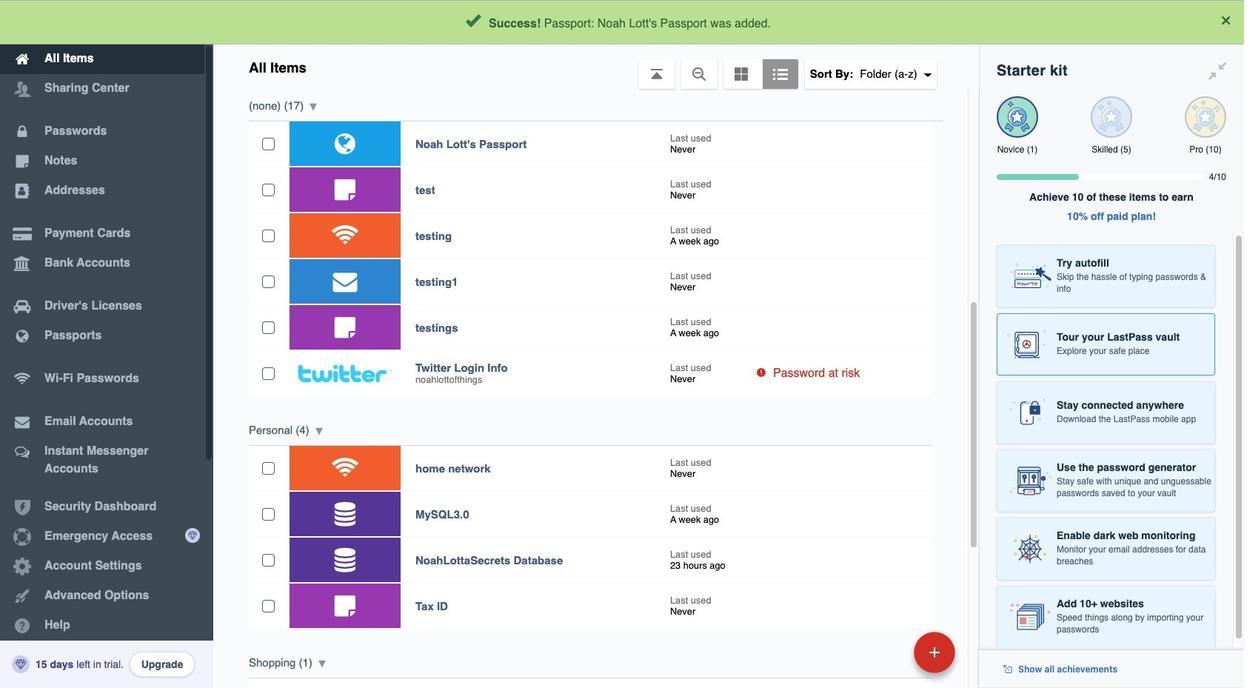 Task type: describe. For each thing, give the bounding box(es) containing it.
new item element
[[812, 631, 961, 673]]

Search search field
[[357, 6, 949, 39]]

main navigation navigation
[[0, 0, 213, 688]]



Task type: locate. For each thing, give the bounding box(es) containing it.
vault options navigation
[[213, 44, 979, 89]]

search my vault text field
[[357, 6, 949, 39]]

alert
[[0, 0, 1245, 44]]

new item navigation
[[812, 627, 965, 688]]



Task type: vqa. For each thing, say whether or not it's contained in the screenshot.
Search search field
yes



